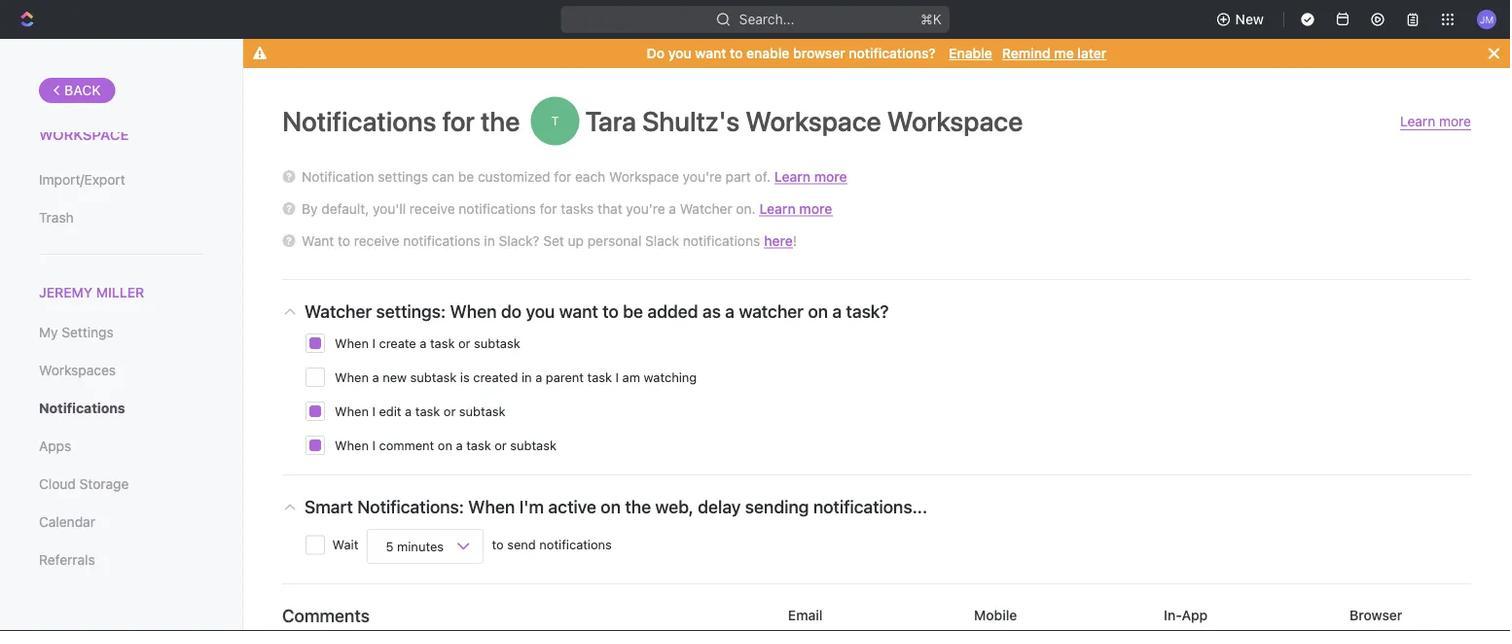 Task type: describe. For each thing, give the bounding box(es) containing it.
when for when i create a task or subtask
[[335, 336, 369, 351]]

want
[[302, 233, 334, 249]]

you're for that
[[626, 201, 665, 217]]

2 vertical spatial on
[[601, 497, 621, 518]]

delay
[[698, 497, 741, 518]]

learn inside notification settings can be customized for each workspace you're part of. learn more
[[775, 168, 811, 184]]

settings:
[[376, 301, 446, 322]]

notifications down you'll
[[403, 233, 480, 249]]

comments
[[282, 606, 370, 627]]

settings
[[62, 325, 114, 341]]

trash
[[39, 210, 74, 226]]

enable
[[949, 45, 993, 61]]

slack?
[[499, 233, 540, 249]]

task down when i edit a task or subtask
[[466, 438, 491, 453]]

0 horizontal spatial watcher
[[305, 301, 372, 322]]

a left parent
[[535, 370, 542, 385]]

enable
[[747, 45, 790, 61]]

when i create a task or subtask
[[335, 336, 520, 351]]

shultz's for tara shultz's workspace
[[80, 107, 150, 124]]

import/export link
[[39, 163, 203, 197]]

learn inside by default, you'll receive notifications for tasks that you're a watcher on. learn more
[[760, 200, 796, 217]]

jm button
[[1471, 4, 1503, 35]]

5 minutes
[[382, 540, 447, 554]]

tara shultz's workspace workspace
[[580, 105, 1023, 137]]

workspaces link
[[39, 354, 203, 388]]

1 horizontal spatial want
[[695, 45, 726, 61]]

remind
[[1002, 45, 1051, 61]]

watcher settings: when do you want to be added as a watcher on a task?
[[305, 301, 889, 322]]

smart
[[305, 497, 353, 518]]

my settings link
[[39, 316, 203, 350]]

do
[[647, 45, 665, 61]]

!
[[793, 233, 797, 249]]

1 vertical spatial in
[[522, 370, 532, 385]]

do you want to enable browser notifications? enable remind me later
[[647, 45, 1107, 61]]

added
[[648, 301, 698, 322]]

to left enable
[[730, 45, 743, 61]]

wait
[[329, 538, 362, 553]]

when for when i comment on a task or subtask
[[335, 438, 369, 453]]

personal
[[588, 233, 642, 249]]

more inside by default, you'll receive notifications for tasks that you're a watcher on. learn more
[[799, 200, 832, 217]]

browser
[[793, 45, 845, 61]]

task left am
[[587, 370, 612, 385]]

when for when a new subtask is created in a parent task i am watching
[[335, 370, 369, 385]]

notifications for the
[[282, 105, 526, 137]]

calendar
[[39, 514, 95, 531]]

notifications:
[[357, 497, 464, 518]]

notifications...
[[813, 497, 928, 518]]

to left added
[[603, 301, 619, 322]]

a down when i edit a task or subtask
[[456, 438, 463, 453]]

by
[[302, 201, 318, 217]]

1 horizontal spatial you
[[668, 45, 692, 61]]

back link
[[39, 78, 116, 103]]

up
[[568, 233, 584, 249]]

workspace down 'browser' on the top right
[[746, 105, 882, 137]]

settings
[[378, 169, 428, 185]]

jeremy miller
[[39, 285, 144, 301]]

am
[[622, 370, 640, 385]]

trash link
[[39, 201, 203, 235]]

do
[[501, 301, 522, 322]]

is
[[460, 370, 470, 385]]

a left new
[[372, 370, 379, 385]]

learn more link for learn
[[760, 200, 832, 217]]

tasks
[[561, 201, 594, 217]]

1 horizontal spatial be
[[623, 301, 643, 322]]

new
[[383, 370, 407, 385]]

apps
[[39, 439, 71, 455]]

edit
[[379, 404, 401, 419]]

notifications down on.
[[683, 233, 760, 249]]

watcher
[[739, 301, 804, 322]]

minutes
[[397, 540, 444, 554]]

email
[[785, 608, 826, 624]]

can
[[432, 169, 455, 185]]

me
[[1054, 45, 1074, 61]]

notifications link
[[39, 392, 203, 425]]

task right the edit
[[415, 404, 440, 419]]

a right the edit
[[405, 404, 412, 419]]

i for when i create a task or subtask
[[372, 336, 376, 351]]

by default, you'll receive notifications for tasks that you're a watcher on. learn more
[[302, 200, 832, 217]]

when left i'm
[[468, 497, 515, 518]]

notifications for notifications for the
[[282, 105, 436, 137]]

here
[[764, 233, 793, 249]]

when i edit a task or subtask
[[335, 404, 506, 419]]

1 vertical spatial want
[[559, 301, 598, 322]]

workspaces
[[39, 363, 116, 379]]

1 vertical spatial you
[[526, 301, 555, 322]]

receive inside by default, you'll receive notifications for tasks that you're a watcher on. learn more
[[410, 201, 455, 217]]

tara shultz's workspace
[[39, 107, 150, 143]]

part
[[726, 169, 751, 185]]

i for when i comment on a task or subtask
[[372, 438, 376, 453]]

subtask left the is
[[410, 370, 457, 385]]

for for customized
[[554, 169, 571, 185]]

sending
[[745, 497, 809, 518]]

calendar link
[[39, 506, 203, 539]]

referrals link
[[39, 544, 203, 577]]

notifications inside by default, you'll receive notifications for tasks that you're a watcher on. learn more
[[459, 201, 536, 217]]

in-app
[[1160, 608, 1212, 624]]



Task type: locate. For each thing, give the bounding box(es) containing it.
want right do
[[695, 45, 726, 61]]

for left "each"
[[554, 169, 571, 185]]

i'm
[[519, 497, 544, 518]]

1 vertical spatial notifications
[[39, 401, 125, 417]]

0 horizontal spatial you
[[526, 301, 555, 322]]

you're left part
[[683, 169, 722, 185]]

0 vertical spatial in
[[484, 233, 495, 249]]

more
[[1439, 113, 1471, 129], [814, 168, 847, 184], [799, 200, 832, 217]]

you'll
[[373, 201, 406, 217]]

smart notifications: when i'm active on the web, delay sending notifications...
[[305, 497, 928, 518]]

customized
[[478, 169, 550, 185]]

tara down back link at the left of the page
[[39, 107, 76, 124]]

shultz's inside tara shultz's workspace
[[80, 107, 150, 124]]

0 horizontal spatial in
[[484, 233, 495, 249]]

workspace inside tara shultz's workspace
[[39, 126, 129, 143]]

or down created
[[495, 438, 507, 453]]

1 horizontal spatial on
[[601, 497, 621, 518]]

tara right t
[[585, 105, 636, 137]]

t
[[552, 114, 559, 128]]

1 horizontal spatial shultz's
[[642, 105, 740, 137]]

my settings
[[39, 325, 114, 341]]

0 horizontal spatial or
[[444, 404, 456, 419]]

when left the create
[[335, 336, 369, 351]]

0 horizontal spatial you're
[[626, 201, 665, 217]]

storage
[[79, 477, 129, 493]]

notifications down workspaces
[[39, 401, 125, 417]]

in left slack?
[[484, 233, 495, 249]]

a inside by default, you'll receive notifications for tasks that you're a watcher on. learn more
[[669, 201, 676, 217]]

i left am
[[616, 370, 619, 385]]

0 vertical spatial notifications
[[282, 105, 436, 137]]

0 horizontal spatial shultz's
[[80, 107, 150, 124]]

watcher inside by default, you'll receive notifications for tasks that you're a watcher on. learn more
[[680, 201, 732, 217]]

tara inside tara shultz's workspace
[[39, 107, 76, 124]]

when left the edit
[[335, 404, 369, 419]]

you're inside notification settings can be customized for each workspace you're part of. learn more
[[683, 169, 722, 185]]

notification settings can be customized for each workspace you're part of. learn more
[[302, 168, 847, 185]]

notifications?
[[849, 45, 936, 61]]

receive inside "want to receive notifications in slack? set up personal slack notifications here !"
[[354, 233, 399, 249]]

you're inside by default, you'll receive notifications for tasks that you're a watcher on. learn more
[[626, 201, 665, 217]]

want up parent
[[559, 301, 598, 322]]

i left comment
[[372, 438, 376, 453]]

slack
[[645, 233, 679, 249]]

when left comment
[[335, 438, 369, 453]]

created
[[473, 370, 518, 385]]

be left added
[[623, 301, 643, 322]]

2 horizontal spatial on
[[808, 301, 828, 322]]

notifications up 'notification'
[[282, 105, 436, 137]]

0 horizontal spatial be
[[458, 169, 474, 185]]

default,
[[321, 201, 369, 217]]

in-
[[1164, 608, 1182, 624]]

2 vertical spatial learn
[[760, 200, 796, 217]]

when
[[450, 301, 497, 322], [335, 336, 369, 351], [335, 370, 369, 385], [335, 404, 369, 419], [335, 438, 369, 453], [468, 497, 515, 518]]

to inside "want to receive notifications in slack? set up personal slack notifications here !"
[[338, 233, 350, 249]]

on right comment
[[438, 438, 452, 453]]

on right active
[[601, 497, 621, 518]]

1 horizontal spatial or
[[458, 336, 471, 351]]

workspace down enable
[[887, 105, 1023, 137]]

0 vertical spatial learn
[[1400, 113, 1436, 129]]

1 vertical spatial on
[[438, 438, 452, 453]]

1 vertical spatial learn more link
[[775, 168, 847, 184]]

learn more link for more
[[775, 168, 847, 184]]

of.
[[755, 169, 771, 185]]

or
[[458, 336, 471, 351], [444, 404, 456, 419], [495, 438, 507, 453]]

0 vertical spatial learn more link
[[1400, 113, 1471, 130]]

be inside notification settings can be customized for each workspace you're part of. learn more
[[458, 169, 474, 185]]

0 vertical spatial receive
[[410, 201, 455, 217]]

when i comment on a task or subtask
[[335, 438, 557, 453]]

2 horizontal spatial or
[[495, 438, 507, 453]]

0 vertical spatial the
[[481, 105, 520, 137]]

for for notifications
[[540, 201, 557, 217]]

1 horizontal spatial in
[[522, 370, 532, 385]]

subtask
[[474, 336, 520, 351], [410, 370, 457, 385], [459, 404, 506, 419], [510, 438, 557, 453]]

for left tasks
[[540, 201, 557, 217]]

1 horizontal spatial you're
[[683, 169, 722, 185]]

on right watcher
[[808, 301, 828, 322]]

you're for workspace
[[683, 169, 722, 185]]

0 vertical spatial you're
[[683, 169, 722, 185]]

notifications down the customized
[[459, 201, 536, 217]]

referrals
[[39, 552, 95, 569]]

my
[[39, 325, 58, 341]]

apps link
[[39, 430, 203, 463]]

0 horizontal spatial on
[[438, 438, 452, 453]]

on
[[808, 301, 828, 322], [438, 438, 452, 453], [601, 497, 621, 518]]

1 horizontal spatial watcher
[[680, 201, 732, 217]]

or up the is
[[458, 336, 471, 351]]

0 horizontal spatial receive
[[354, 233, 399, 249]]

in
[[484, 233, 495, 249], [522, 370, 532, 385]]

0 vertical spatial for
[[442, 105, 475, 137]]

in inside "want to receive notifications in slack? set up personal slack notifications here !"
[[484, 233, 495, 249]]

0 horizontal spatial the
[[481, 105, 520, 137]]

learn more link
[[1400, 113, 1471, 130], [775, 168, 847, 184], [760, 200, 832, 217]]

i left the edit
[[372, 404, 376, 419]]

1 vertical spatial or
[[444, 404, 456, 419]]

cloud storage link
[[39, 468, 203, 501]]

i
[[372, 336, 376, 351], [616, 370, 619, 385], [372, 404, 376, 419], [372, 438, 376, 453]]

later
[[1078, 45, 1107, 61]]

shultz's for tara shultz's workspace workspace
[[642, 105, 740, 137]]

task down the settings:
[[430, 336, 455, 351]]

set
[[543, 233, 564, 249]]

notifications
[[459, 201, 536, 217], [403, 233, 480, 249], [683, 233, 760, 249], [539, 538, 612, 553]]

receive down can
[[410, 201, 455, 217]]

or up when i comment on a task or subtask
[[444, 404, 456, 419]]

for up can
[[442, 105, 475, 137]]

subtask down created
[[459, 404, 506, 419]]

1 horizontal spatial tara
[[585, 105, 636, 137]]

2 vertical spatial learn more link
[[760, 200, 832, 217]]

1 vertical spatial for
[[554, 169, 571, 185]]

1 vertical spatial learn
[[775, 168, 811, 184]]

that
[[598, 201, 622, 217]]

when left do
[[450, 301, 497, 322]]

for
[[442, 105, 475, 137], [554, 169, 571, 185], [540, 201, 557, 217]]

workspace down 'back'
[[39, 126, 129, 143]]

to left send at the left of the page
[[492, 538, 504, 553]]

when a new subtask is created in a parent task i am watching
[[335, 370, 697, 385]]

each
[[575, 169, 606, 185]]

⌘k
[[920, 11, 942, 27]]

when for when i edit a task or subtask
[[335, 404, 369, 419]]

1 vertical spatial you're
[[626, 201, 665, 217]]

workspace up that
[[609, 169, 679, 185]]

here link
[[764, 233, 793, 249]]

workspace
[[746, 105, 882, 137], [887, 105, 1023, 137], [39, 126, 129, 143], [609, 169, 679, 185]]

2 vertical spatial or
[[495, 438, 507, 453]]

task?
[[846, 301, 889, 322]]

a right "as"
[[725, 301, 735, 322]]

1 horizontal spatial the
[[625, 497, 651, 518]]

as
[[703, 301, 721, 322]]

want
[[695, 45, 726, 61], [559, 301, 598, 322]]

more inside notification settings can be customized for each workspace you're part of. learn more
[[814, 168, 847, 184]]

notification
[[302, 169, 374, 185]]

1 vertical spatial more
[[814, 168, 847, 184]]

0 vertical spatial watcher
[[680, 201, 732, 217]]

want to receive notifications in slack? set up personal slack notifications here !
[[302, 233, 797, 249]]

in right created
[[522, 370, 532, 385]]

you
[[668, 45, 692, 61], [526, 301, 555, 322]]

receive down you'll
[[354, 233, 399, 249]]

subtask up created
[[474, 336, 520, 351]]

i for when i edit a task or subtask
[[372, 404, 376, 419]]

shultz's down 'back'
[[80, 107, 150, 124]]

2 vertical spatial for
[[540, 201, 557, 217]]

active
[[548, 497, 596, 518]]

0 vertical spatial you
[[668, 45, 692, 61]]

1 vertical spatial the
[[625, 497, 651, 518]]

0 vertical spatial more
[[1439, 113, 1471, 129]]

import/export
[[39, 172, 125, 188]]

on.
[[736, 201, 756, 217]]

notifications for notifications
[[39, 401, 125, 417]]

task
[[430, 336, 455, 351], [587, 370, 612, 385], [415, 404, 440, 419], [466, 438, 491, 453]]

send
[[507, 538, 536, 553]]

new button
[[1208, 4, 1276, 35]]

browser
[[1346, 608, 1406, 624]]

jeremy
[[39, 285, 93, 301]]

when left new
[[335, 370, 369, 385]]

a up slack
[[669, 201, 676, 217]]

workspace inside notification settings can be customized for each workspace you're part of. learn more
[[609, 169, 679, 185]]

the left the "web,"
[[625, 497, 651, 518]]

comment
[[379, 438, 434, 453]]

create
[[379, 336, 416, 351]]

be right can
[[458, 169, 474, 185]]

1 vertical spatial watcher
[[305, 301, 372, 322]]

or for create
[[458, 336, 471, 351]]

back
[[64, 82, 101, 98]]

0 horizontal spatial want
[[559, 301, 598, 322]]

new
[[1236, 11, 1264, 27]]

0 horizontal spatial tara
[[39, 107, 76, 124]]

or for edit
[[444, 404, 456, 419]]

for inside by default, you'll receive notifications for tasks that you're a watcher on. learn more
[[540, 201, 557, 217]]

the left t
[[481, 105, 520, 137]]

a left task?
[[832, 301, 842, 322]]

i left the create
[[372, 336, 376, 351]]

2 vertical spatial more
[[799, 200, 832, 217]]

0 vertical spatial or
[[458, 336, 471, 351]]

a right the create
[[420, 336, 427, 351]]

jm
[[1480, 13, 1494, 25]]

1 vertical spatial receive
[[354, 233, 399, 249]]

cloud storage
[[39, 477, 129, 493]]

subtask up i'm
[[510, 438, 557, 453]]

watcher left on.
[[680, 201, 732, 217]]

notifications down active
[[539, 538, 612, 553]]

for inside notification settings can be customized for each workspace you're part of. learn more
[[554, 169, 571, 185]]

tara for tara shultz's workspace
[[39, 107, 76, 124]]

1 horizontal spatial notifications
[[282, 105, 436, 137]]

to right want
[[338, 233, 350, 249]]

learn more
[[1400, 113, 1471, 129]]

you're right that
[[626, 201, 665, 217]]

1 horizontal spatial receive
[[410, 201, 455, 217]]

mobile
[[971, 608, 1021, 624]]

learn
[[1400, 113, 1436, 129], [775, 168, 811, 184], [760, 200, 796, 217]]

watcher
[[680, 201, 732, 217], [305, 301, 372, 322]]

1 vertical spatial be
[[623, 301, 643, 322]]

parent
[[546, 370, 584, 385]]

tara for tara shultz's workspace workspace
[[585, 105, 636, 137]]

to send notifications
[[488, 538, 612, 553]]

miller
[[96, 285, 144, 301]]

0 vertical spatial want
[[695, 45, 726, 61]]

app
[[1182, 608, 1208, 624]]

0 vertical spatial be
[[458, 169, 474, 185]]

search...
[[739, 11, 795, 27]]

cloud
[[39, 477, 76, 493]]

0 vertical spatial on
[[808, 301, 828, 322]]

shultz's up part
[[642, 105, 740, 137]]

watcher left the settings:
[[305, 301, 372, 322]]

watching
[[644, 370, 697, 385]]

5
[[386, 540, 394, 554]]

0 horizontal spatial notifications
[[39, 401, 125, 417]]

receive
[[410, 201, 455, 217], [354, 233, 399, 249]]

be
[[458, 169, 474, 185], [623, 301, 643, 322]]



Task type: vqa. For each thing, say whether or not it's contained in the screenshot.
created
yes



